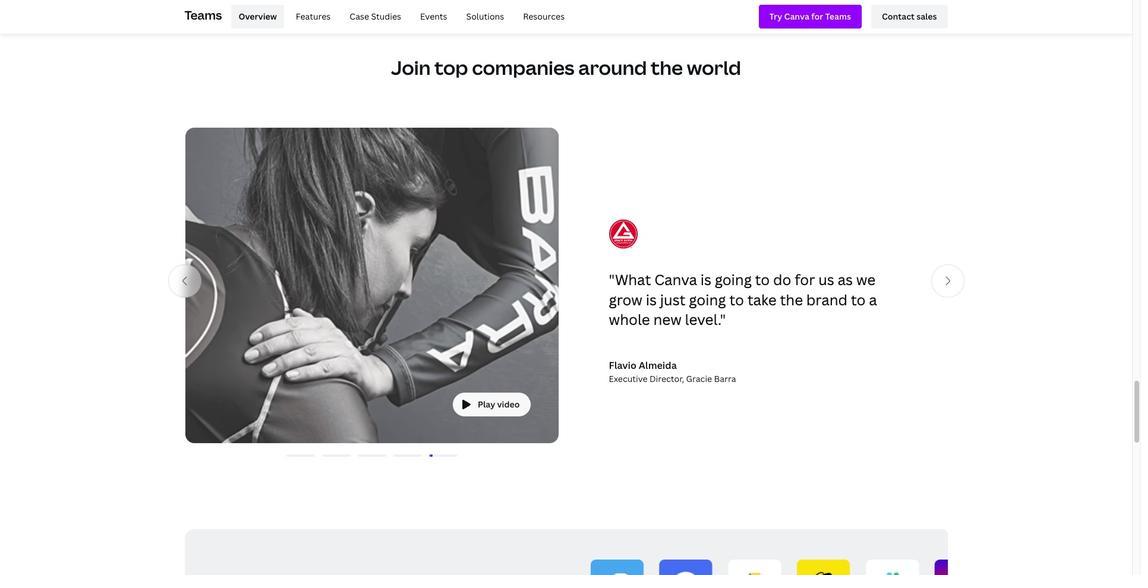 Task type: describe. For each thing, give the bounding box(es) containing it.
world
[[687, 54, 741, 80]]

top
[[435, 54, 468, 80]]

solutions
[[466, 11, 504, 22]]

features link
[[289, 5, 338, 29]]

companies
[[472, 54, 575, 80]]

teams element
[[185, 0, 948, 33]]

gracie
[[686, 373, 712, 384]]

"what
[[609, 270, 651, 289]]

1 horizontal spatial is
[[701, 270, 711, 289]]

solutions link
[[459, 5, 511, 29]]

for
[[795, 270, 815, 289]]

2 horizontal spatial to
[[851, 290, 866, 309]]

barra
[[714, 373, 736, 384]]

around
[[578, 54, 647, 80]]

level."
[[685, 310, 726, 329]]

us
[[819, 270, 834, 289]]

partner integrations image
[[566, 530, 948, 575]]

almeida
[[639, 359, 677, 372]]

the inside "what canva is going to do for us as we grow is just going to take the brand to a whole new level."
[[780, 290, 803, 309]]

teams
[[185, 7, 222, 23]]

"what canva is going to do for us as we grow is just going to take the brand to a whole new level."
[[609, 270, 877, 329]]

as
[[838, 270, 853, 289]]

studies
[[371, 11, 401, 22]]

a
[[869, 290, 877, 309]]

canva
[[654, 270, 697, 289]]

just
[[660, 290, 686, 309]]

resources
[[523, 11, 565, 22]]

contact sales image
[[882, 10, 937, 23]]

flavio
[[609, 359, 637, 372]]

do
[[773, 270, 791, 289]]

brand
[[806, 290, 848, 309]]

grow
[[609, 290, 643, 309]]

case
[[350, 11, 369, 22]]

case studies link
[[343, 5, 408, 29]]

1 horizontal spatial to
[[755, 270, 770, 289]]

whole
[[609, 310, 650, 329]]

join top companies around the world
[[391, 54, 741, 80]]

0 horizontal spatial is
[[646, 290, 657, 309]]

new
[[653, 310, 682, 329]]

overview
[[239, 11, 277, 22]]



Task type: vqa. For each thing, say whether or not it's contained in the screenshot.
1st 'and'
no



Task type: locate. For each thing, give the bounding box(es) containing it.
overview link
[[231, 5, 284, 29]]

0 horizontal spatial to
[[729, 290, 744, 309]]

resources link
[[516, 5, 572, 29]]

is left just on the right
[[646, 290, 657, 309]]

to left take on the right bottom
[[729, 290, 744, 309]]

flavio almeida executive director, gracie barra
[[609, 359, 736, 384]]

menu bar
[[227, 5, 572, 29]]

director,
[[650, 373, 684, 384]]

menu bar inside the 'teams' "element"
[[227, 5, 572, 29]]

we
[[856, 270, 876, 289]]

1 vertical spatial the
[[780, 290, 803, 309]]

0 vertical spatial the
[[651, 54, 683, 80]]

going
[[715, 270, 752, 289], [689, 290, 726, 309]]

to left do
[[755, 270, 770, 289]]

features
[[296, 11, 331, 22]]

the
[[651, 54, 683, 80], [780, 290, 803, 309]]

the down do
[[780, 290, 803, 309]]

case studies
[[350, 11, 401, 22]]

1 horizontal spatial the
[[780, 290, 803, 309]]

is
[[701, 270, 711, 289], [646, 290, 657, 309]]

to
[[755, 270, 770, 289], [729, 290, 744, 309], [851, 290, 866, 309]]

join
[[391, 54, 431, 80]]

is right canva
[[701, 270, 711, 289]]

to left a
[[851, 290, 866, 309]]

going up take on the right bottom
[[715, 270, 752, 289]]

events link
[[413, 5, 454, 29]]

events
[[420, 11, 447, 22]]

menu bar containing overview
[[227, 5, 572, 29]]

going up level."
[[689, 290, 726, 309]]

the left world on the right top of page
[[651, 54, 683, 80]]

take
[[747, 290, 777, 309]]

0 horizontal spatial the
[[651, 54, 683, 80]]

gracie barra image
[[609, 220, 638, 249]]

executive
[[609, 373, 648, 384]]



